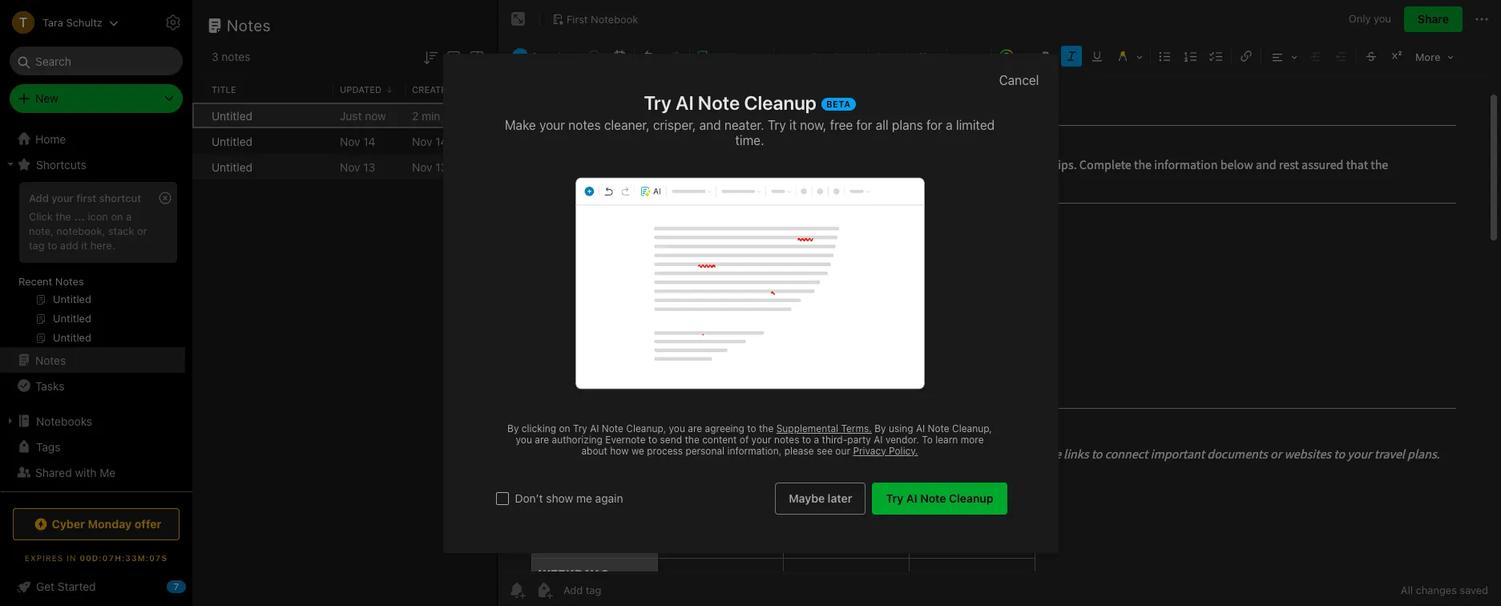 Task type: locate. For each thing, give the bounding box(es) containing it.
ai inside button
[[713, 51, 723, 63]]

0 horizontal spatial your
[[51, 192, 74, 204]]

for
[[857, 117, 873, 132], [927, 117, 943, 132]]

expand notebooks image
[[4, 414, 17, 427]]

1 horizontal spatial on
[[559, 422, 570, 434]]

try ai note cleanup
[[644, 91, 817, 113], [886, 491, 994, 505]]

1 vertical spatial notes
[[569, 117, 601, 132]]

ai up crisper,
[[676, 91, 694, 113]]

on up stack
[[111, 210, 123, 223]]

using
[[889, 422, 914, 434]]

click
[[29, 210, 53, 223]]

of
[[740, 433, 749, 445]]

cleanup,
[[626, 422, 666, 434], [952, 422, 992, 434]]

ai up and
[[713, 51, 723, 63]]

0 horizontal spatial 14
[[363, 134, 376, 148]]

notebook
[[591, 13, 638, 25], [510, 109, 561, 122], [510, 134, 561, 148]]

2 vertical spatial untitled
[[212, 160, 253, 174]]

are up personal
[[688, 422, 702, 434]]

your up the click the ...
[[51, 192, 74, 204]]

0 horizontal spatial by
[[508, 422, 519, 434]]

14 down now at the left top of the page
[[363, 134, 376, 148]]

make your notes cleaner, crisper, and neater. try it now, free for all plans for a limited time.
[[505, 117, 995, 147]]

notes up tasks
[[35, 353, 66, 367]]

you up process
[[669, 422, 685, 434]]

0 vertical spatial try ai note cleanup
[[644, 91, 817, 113]]

0 horizontal spatial a
[[126, 210, 132, 223]]

None search field
[[21, 46, 172, 75]]

on right 'clicking'
[[559, 422, 570, 434]]

cleanup down more at the bottom of page
[[949, 491, 994, 505]]

how
[[610, 445, 629, 457]]

2 vertical spatial your
[[752, 433, 772, 445]]

you
[[1374, 12, 1392, 25], [669, 422, 685, 434], [516, 433, 532, 445]]

0 vertical spatial it
[[790, 117, 797, 132]]

1 horizontal spatial for
[[927, 117, 943, 132]]

1 vertical spatial it
[[81, 239, 88, 252]]

for right the plans at the right top of the page
[[927, 117, 943, 132]]

2 cleanup, from the left
[[952, 422, 992, 434]]

a up stack
[[126, 210, 132, 223]]

tag
[[29, 239, 45, 252]]

notebook down make
[[510, 134, 561, 148]]

13 down now at the left top of the page
[[363, 160, 375, 174]]

first right ago
[[484, 109, 507, 122]]

for left all
[[857, 117, 873, 132]]

your inside group
[[51, 192, 74, 204]]

1 untitled from the top
[[212, 109, 253, 122]]

strikethrough image
[[1360, 45, 1383, 67]]

first for 2 min ago
[[484, 109, 507, 122]]

notebook,
[[56, 224, 105, 237]]

your for first
[[51, 192, 74, 204]]

0 vertical spatial your
[[540, 117, 565, 132]]

please
[[785, 445, 814, 457]]

1 nov 14 from the left
[[340, 134, 376, 148]]

to
[[47, 239, 57, 252], [747, 422, 756, 434], [648, 433, 658, 445], [802, 433, 811, 445]]

are
[[688, 422, 702, 434], [535, 433, 549, 445]]

row group
[[192, 103, 766, 180]]

1 horizontal spatial notes
[[569, 117, 601, 132]]

2 for from the left
[[927, 117, 943, 132]]

shortcuts
[[36, 158, 86, 171]]

me
[[100, 465, 116, 479]]

1 vertical spatial notebook
[[510, 109, 561, 122]]

try inside button
[[886, 491, 904, 505]]

2 horizontal spatial notes
[[774, 433, 800, 445]]

cleanup inside button
[[949, 491, 994, 505]]

1 vertical spatial try ai note cleanup
[[886, 491, 994, 505]]

just
[[340, 109, 362, 122]]

first up 'insert' image
[[567, 13, 588, 25]]

are left authorizing
[[535, 433, 549, 445]]

show
[[546, 491, 573, 505]]

cleanup up now,
[[744, 91, 817, 113]]

try ai note cleanup down learn on the right
[[886, 491, 994, 505]]

nov
[[340, 134, 360, 148], [412, 134, 433, 148], [340, 160, 360, 174], [412, 160, 433, 174]]

1 vertical spatial a
[[126, 210, 132, 223]]

2 horizontal spatial your
[[752, 433, 772, 445]]

heading level image
[[777, 45, 867, 67]]

0 horizontal spatial are
[[535, 433, 549, 445]]

note left more at the bottom of page
[[928, 422, 950, 434]]

0 horizontal spatial on
[[111, 210, 123, 223]]

first notebook down 'insert' image
[[484, 109, 561, 122]]

free
[[830, 117, 853, 132]]

0 vertical spatial cleanup
[[726, 51, 767, 63]]

by for clicking
[[508, 422, 519, 434]]

3
[[212, 50, 219, 63]]

0 vertical spatial on
[[111, 210, 123, 223]]

ai
[[713, 51, 723, 63], [676, 91, 694, 113], [590, 422, 599, 434], [916, 422, 925, 434], [874, 433, 883, 445], [907, 491, 918, 505]]

0 horizontal spatial nov 14
[[340, 134, 376, 148]]

nov 14 down 'just now'
[[340, 134, 376, 148]]

the right of
[[759, 422, 774, 434]]

created
[[412, 84, 453, 94]]

alignment image
[[1263, 45, 1303, 67]]

0 vertical spatial a
[[946, 117, 953, 132]]

1 horizontal spatial 14
[[436, 134, 448, 148]]

cancel
[[999, 73, 1039, 87]]

highlight image
[[1110, 45, 1149, 67]]

ago
[[443, 109, 463, 122]]

ai right party
[[874, 433, 883, 445]]

add a reminder image
[[507, 580, 527, 600]]

note inside by using ai note cleanup, you are authorizing evernote to send the content of your notes to a third-party ai vendor. to learn more about how we process personal information, please see our
[[928, 422, 950, 434]]

here.
[[90, 239, 115, 252]]

home link
[[0, 126, 192, 152]]

notes
[[222, 50, 250, 63], [569, 117, 601, 132], [774, 433, 800, 445]]

notes link
[[0, 347, 185, 373]]

first inside button
[[567, 13, 588, 25]]

2 vertical spatial first notebook
[[484, 134, 561, 148]]

14 down 2 min ago
[[436, 134, 448, 148]]

2 vertical spatial notebook
[[510, 134, 561, 148]]

you left authorizing
[[516, 433, 532, 445]]

font size image
[[949, 45, 989, 67]]

1 horizontal spatial nov 14
[[412, 134, 448, 148]]

maybe
[[789, 491, 825, 505]]

2 13 from the left
[[436, 160, 448, 174]]

2 vertical spatial first
[[484, 134, 507, 148]]

by left 'clicking'
[[508, 422, 519, 434]]

1 vertical spatial notes
[[55, 275, 84, 288]]

a inside by using ai note cleanup, you are authorizing evernote to send the content of your notes to a third-party ai vendor. to learn more about how we process personal information, please see our
[[814, 433, 819, 445]]

a inside icon on a note, notebook, stack or tag to add it here.
[[126, 210, 132, 223]]

it
[[790, 117, 797, 132], [81, 239, 88, 252]]

terms.
[[841, 422, 872, 434]]

note up and
[[698, 91, 740, 113]]

make
[[505, 117, 536, 132]]

group
[[0, 177, 185, 354]]

0 horizontal spatial for
[[857, 117, 873, 132]]

0 horizontal spatial it
[[81, 239, 88, 252]]

information,
[[727, 445, 782, 457]]

click the ...
[[29, 210, 85, 223]]

1 horizontal spatial it
[[790, 117, 797, 132]]

0 vertical spatial untitled
[[212, 109, 253, 122]]

try ai note cleanup up neater.
[[644, 91, 817, 113]]

0 horizontal spatial the
[[56, 210, 71, 223]]

try right neater.
[[768, 117, 786, 132]]

first notebook inside first notebook button
[[567, 13, 638, 25]]

checklist image
[[1206, 45, 1228, 67]]

don't show me again
[[515, 491, 623, 505]]

share button
[[1404, 6, 1463, 32]]

the right the send
[[685, 433, 700, 445]]

1 vertical spatial on
[[559, 422, 570, 434]]

undo image
[[638, 45, 661, 67]]

the left ...
[[56, 210, 71, 223]]

the inside by using ai note cleanup, you are authorizing evernote to send the content of your notes to a third-party ai vendor. to learn more about how we process personal information, please see our
[[685, 433, 700, 445]]

try down policy.
[[886, 491, 904, 505]]

bulleted list image
[[1154, 45, 1177, 67]]

1 vertical spatial untitled
[[212, 134, 253, 148]]

on
[[111, 210, 123, 223], [559, 422, 570, 434]]

by left using
[[875, 422, 886, 434]]

2 horizontal spatial you
[[1374, 12, 1392, 25]]

see
[[817, 445, 833, 457]]

note down to on the bottom right
[[921, 491, 946, 505]]

a left third-
[[814, 433, 819, 445]]

try ai note cleanup inside try ai note cleanup button
[[886, 491, 994, 505]]

Don't show me again checkbox
[[496, 492, 509, 505]]

by
[[508, 422, 519, 434], [875, 422, 886, 434]]

by inside by using ai note cleanup, you are authorizing evernote to send the content of your notes to a third-party ai vendor. to learn more about how we process personal information, please see our
[[875, 422, 886, 434]]

0 vertical spatial first notebook
[[567, 13, 638, 25]]

untitled for nov 14
[[212, 134, 253, 148]]

note
[[698, 91, 740, 113], [602, 422, 624, 434], [928, 422, 950, 434], [921, 491, 946, 505]]

nov 14 down min
[[412, 134, 448, 148]]

14
[[363, 134, 376, 148], [436, 134, 448, 148]]

it left now,
[[790, 117, 797, 132]]

notebook for 2 min ago
[[510, 109, 561, 122]]

2 vertical spatial a
[[814, 433, 819, 445]]

add your first shortcut
[[29, 192, 141, 204]]

first for nov 14
[[484, 134, 507, 148]]

13 down 2 min ago
[[436, 160, 448, 174]]

monday
[[88, 517, 132, 531]]

1 vertical spatial first
[[484, 109, 507, 122]]

send
[[660, 433, 682, 445]]

it down notebook,
[[81, 239, 88, 252]]

a
[[946, 117, 953, 132], [126, 210, 132, 223], [814, 433, 819, 445]]

1 horizontal spatial your
[[540, 117, 565, 132]]

1 horizontal spatial the
[[685, 433, 700, 445]]

2 vertical spatial cleanup
[[949, 491, 994, 505]]

notes up 3 notes
[[227, 16, 271, 34]]

are inside by using ai note cleanup, you are authorizing evernote to send the content of your notes to a third-party ai vendor. to learn more about how we process personal information, please see our
[[535, 433, 549, 445]]

1 horizontal spatial are
[[688, 422, 702, 434]]

Note Editor text field
[[498, 77, 1502, 573]]

ai inside button
[[907, 491, 918, 505]]

superscript image
[[1386, 45, 1408, 67]]

1 horizontal spatial 13
[[436, 160, 448, 174]]

bold image
[[1035, 45, 1057, 67]]

first down make
[[484, 134, 507, 148]]

italic image
[[1061, 45, 1083, 67]]

nov 13 down 'just now'
[[340, 160, 375, 174]]

3 untitled from the top
[[212, 160, 253, 174]]

notebook down 'insert' image
[[510, 109, 561, 122]]

1 by from the left
[[508, 422, 519, 434]]

a left limited
[[946, 117, 953, 132]]

1 horizontal spatial a
[[814, 433, 819, 445]]

tree containing home
[[0, 126, 192, 520]]

0 horizontal spatial try ai note cleanup
[[644, 91, 817, 113]]

cyber monday offer
[[52, 517, 162, 531]]

2 vertical spatial notes
[[35, 353, 66, 367]]

2 horizontal spatial a
[[946, 117, 953, 132]]

stack
[[108, 224, 134, 237]]

cleanup up neater.
[[726, 51, 767, 63]]

cyber
[[52, 517, 85, 531]]

notebooks
[[36, 414, 92, 428]]

your inside by using ai note cleanup, you are authorizing evernote to send the content of your notes to a third-party ai vendor. to learn more about how we process personal information, please see our
[[752, 433, 772, 445]]

notebook inside button
[[591, 13, 638, 25]]

0 horizontal spatial 13
[[363, 160, 375, 174]]

nov 13 down min
[[412, 160, 448, 174]]

your right of
[[752, 433, 772, 445]]

row group containing untitled
[[192, 103, 766, 180]]

me
[[576, 491, 592, 505]]

ai down policy.
[[907, 491, 918, 505]]

cleanup, up we
[[626, 422, 666, 434]]

first notebook up calendar event image
[[567, 13, 638, 25]]

0 vertical spatial first
[[567, 13, 588, 25]]

first notebook down make
[[484, 134, 561, 148]]

0 horizontal spatial nov 13
[[340, 160, 375, 174]]

notes right recent
[[55, 275, 84, 288]]

untitled
[[212, 109, 253, 122], [212, 134, 253, 148], [212, 160, 253, 174]]

your inside make your notes cleaner, crisper, and neater. try it now, free for all plans for a limited time.
[[540, 117, 565, 132]]

again
[[595, 491, 623, 505]]

by clicking on try ai note cleanup, you are agreeing to the supplemental terms.
[[508, 422, 872, 434]]

1 vertical spatial your
[[51, 192, 74, 204]]

1 horizontal spatial you
[[669, 422, 685, 434]]

2 untitled from the top
[[212, 134, 253, 148]]

2 horizontal spatial the
[[759, 422, 774, 434]]

1 horizontal spatial by
[[875, 422, 886, 434]]

nov 14
[[340, 134, 376, 148], [412, 134, 448, 148]]

tree
[[0, 126, 192, 520]]

your right make
[[540, 117, 565, 132]]

icon on a note, notebook, stack or tag to add it here.
[[29, 210, 147, 252]]

you right "only"
[[1374, 12, 1392, 25]]

2 by from the left
[[875, 422, 886, 434]]

calendar event image
[[608, 45, 631, 67]]

recent
[[18, 275, 52, 288]]

0 vertical spatial notes
[[222, 50, 250, 63]]

ai right using
[[916, 422, 925, 434]]

0 vertical spatial notebook
[[591, 13, 638, 25]]

try
[[644, 91, 672, 113], [768, 117, 786, 132], [573, 422, 587, 434], [886, 491, 904, 505]]

0 horizontal spatial you
[[516, 433, 532, 445]]

13
[[363, 160, 375, 174], [436, 160, 448, 174]]

note,
[[29, 224, 54, 237]]

0 horizontal spatial cleanup,
[[626, 422, 666, 434]]

expires
[[25, 553, 64, 563]]

1 horizontal spatial cleanup,
[[952, 422, 992, 434]]

all
[[876, 117, 889, 132]]

more
[[961, 433, 984, 445]]

your
[[540, 117, 565, 132], [51, 192, 74, 204], [752, 433, 772, 445]]

offer
[[135, 517, 162, 531]]

cleanup, right to on the bottom right
[[952, 422, 992, 434]]

0 horizontal spatial notes
[[222, 50, 250, 63]]

1 horizontal spatial nov 13
[[412, 160, 448, 174]]

1 horizontal spatial try ai note cleanup
[[886, 491, 994, 505]]

to right tag
[[47, 239, 57, 252]]

notebook up calendar event image
[[591, 13, 638, 25]]

settings image
[[164, 13, 183, 32]]

and
[[700, 117, 721, 132]]

2 vertical spatial notes
[[774, 433, 800, 445]]

1 vertical spatial first notebook
[[484, 109, 561, 122]]



Task type: vqa. For each thing, say whether or not it's contained in the screenshot.
4 within Note List element
no



Task type: describe. For each thing, give the bounding box(es) containing it.
it inside make your notes cleaner, crisper, and neater. try it now, free for all plans for a limited time.
[[790, 117, 797, 132]]

saved
[[1460, 584, 1489, 596]]

1 14 from the left
[[363, 134, 376, 148]]

cleanup, inside by using ai note cleanup, you are authorizing evernote to send the content of your notes to a third-party ai vendor. to learn more about how we process personal information, please see our
[[952, 422, 992, 434]]

try inside make your notes cleaner, crisper, and neater. try it now, free for all plans for a limited time.
[[768, 117, 786, 132]]

expires in 00d:07h:33m:07s
[[25, 553, 168, 563]]

...
[[74, 210, 85, 223]]

shortcuts button
[[0, 152, 185, 177]]

limited
[[956, 117, 995, 132]]

more image
[[1410, 45, 1460, 67]]

to inside icon on a note, notebook, stack or tag to add it here.
[[47, 239, 57, 252]]

insert image
[[508, 45, 580, 67]]

privacy
[[853, 445, 886, 457]]

2
[[412, 109, 419, 122]]

insert link image
[[1235, 45, 1258, 67]]

00d:07h:33m:07s
[[80, 553, 168, 563]]

cyber monday offer button
[[13, 508, 180, 540]]

vendor.
[[886, 433, 919, 445]]

with
[[75, 465, 97, 479]]

Search text field
[[21, 46, 172, 75]]

or
[[137, 224, 147, 237]]

neater.
[[725, 117, 765, 132]]

notebook for nov 14
[[510, 134, 561, 148]]

personal
[[686, 445, 725, 457]]

recent notes
[[18, 275, 84, 288]]

party
[[848, 433, 871, 445]]

ai cleanup button
[[692, 45, 773, 68]]

about
[[582, 445, 608, 457]]

shared with me link
[[0, 459, 185, 485]]

add
[[60, 239, 78, 252]]

notebooks link
[[0, 408, 185, 434]]

policy.
[[889, 445, 918, 457]]

shared with me
[[35, 465, 116, 479]]

try up crisper,
[[644, 91, 672, 113]]

time.
[[736, 133, 764, 147]]

evernote
[[605, 433, 646, 445]]

process
[[647, 445, 683, 457]]

tasks
[[35, 379, 64, 392]]

beta
[[827, 99, 851, 109]]

cleaner,
[[604, 117, 650, 132]]

group containing add your first shortcut
[[0, 177, 185, 354]]

ai cleanup
[[713, 51, 767, 63]]

learn
[[936, 433, 958, 445]]

expand note image
[[509, 10, 528, 29]]

try ai note cleanup dialog
[[443, 53, 1059, 553]]

supplemental
[[777, 422, 839, 434]]

underline image
[[1086, 45, 1109, 67]]

first notebook button
[[547, 8, 644, 30]]

you inside note window element
[[1374, 12, 1392, 25]]

2 14 from the left
[[436, 134, 448, 148]]

just now
[[340, 109, 386, 122]]

first
[[76, 192, 96, 204]]

to left the send
[[648, 433, 658, 445]]

tasks button
[[0, 373, 185, 398]]

note window element
[[498, 0, 1502, 606]]

privacy policy.
[[853, 445, 918, 457]]

tags button
[[0, 434, 185, 459]]

the inside group
[[56, 210, 71, 223]]

on inside try ai note cleanup 'dialog'
[[559, 422, 570, 434]]

1 cleanup, from the left
[[626, 422, 666, 434]]

crisper,
[[653, 117, 696, 132]]

notes inside group
[[55, 275, 84, 288]]

plans
[[892, 117, 923, 132]]

notes inside by using ai note cleanup, you are authorizing evernote to send the content of your notes to a third-party ai vendor. to learn more about how we process personal information, please see our
[[774, 433, 800, 445]]

2 nov 14 from the left
[[412, 134, 448, 148]]

tags
[[36, 440, 60, 453]]

to left see
[[802, 433, 811, 445]]

untitled for just now
[[212, 109, 253, 122]]

font color image
[[993, 45, 1033, 67]]

only
[[1349, 12, 1371, 25]]

1 for from the left
[[857, 117, 873, 132]]

to
[[922, 433, 933, 445]]

add tag image
[[535, 580, 554, 600]]

the for clicking
[[759, 422, 774, 434]]

by using ai note cleanup, you are authorizing evernote to send the content of your notes to a third-party ai vendor. to learn more about how we process personal information, please see our
[[516, 422, 992, 457]]

our
[[836, 445, 851, 457]]

2 nov 13 from the left
[[412, 160, 448, 174]]

1 nov 13 from the left
[[340, 160, 375, 174]]

untitled for nov 13
[[212, 160, 253, 174]]

new
[[35, 91, 58, 105]]

to up information,
[[747, 422, 756, 434]]

maybe later button
[[775, 482, 866, 514]]

we
[[632, 445, 644, 457]]

content
[[702, 433, 737, 445]]

now,
[[800, 117, 827, 132]]

clicking
[[522, 422, 556, 434]]

min
[[422, 109, 440, 122]]

font family image
[[871, 45, 945, 67]]

1 vertical spatial cleanup
[[744, 91, 817, 113]]

try ai note cleanup button
[[873, 482, 1007, 514]]

don't
[[515, 491, 543, 505]]

note up how
[[602, 422, 624, 434]]

note inside button
[[921, 491, 946, 505]]

0 vertical spatial notes
[[227, 16, 271, 34]]

new button
[[10, 84, 183, 113]]

your for notes
[[540, 117, 565, 132]]

it inside icon on a note, notebook, stack or tag to add it here.
[[81, 239, 88, 252]]

changes
[[1416, 584, 1457, 596]]

all
[[1401, 584, 1413, 596]]

the for using
[[685, 433, 700, 445]]

ai up 'about'
[[590, 422, 599, 434]]

share
[[1418, 12, 1449, 26]]

by for using
[[875, 422, 886, 434]]

notes inside make your notes cleaner, crisper, and neater. try it now, free for all plans for a limited time.
[[569, 117, 601, 132]]

cleanup inside button
[[726, 51, 767, 63]]

a inside make your notes cleaner, crisper, and neater. try it now, free for all plans for a limited time.
[[946, 117, 953, 132]]

add
[[29, 192, 49, 204]]

icon
[[88, 210, 108, 223]]

on inside icon on a note, notebook, stack or tag to add it here.
[[111, 210, 123, 223]]

updated
[[340, 84, 382, 94]]

you inside by using ai note cleanup, you are authorizing evernote to send the content of your notes to a third-party ai vendor. to learn more about how we process personal information, please see our
[[516, 433, 532, 445]]

first notebook for nov 14
[[484, 134, 561, 148]]

2 min ago
[[412, 109, 463, 122]]

numbered list image
[[1180, 45, 1202, 67]]

1 13 from the left
[[363, 160, 375, 174]]

try up 'about'
[[573, 422, 587, 434]]

maybe later
[[789, 491, 853, 505]]

cancel button
[[999, 73, 1039, 88]]

later
[[828, 491, 853, 505]]

authorizing
[[552, 433, 603, 445]]

privacy policy. link
[[853, 445, 918, 457]]

now
[[365, 109, 386, 122]]

first notebook for 2 min ago
[[484, 109, 561, 122]]

supplemental terms. link
[[777, 422, 872, 434]]

third-
[[822, 433, 848, 445]]



